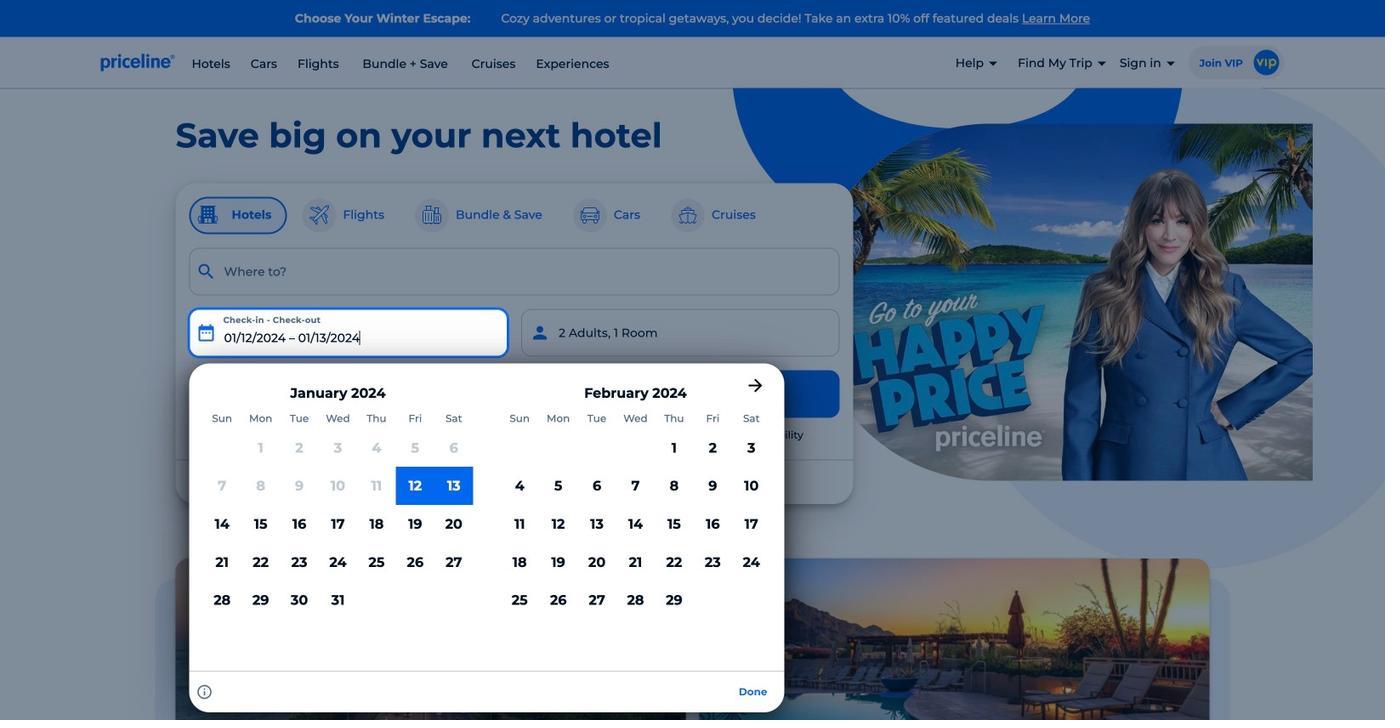 Task type: describe. For each thing, give the bounding box(es) containing it.
vip badge icon image
[[1254, 50, 1279, 75]]

Check-in - Check-out field
[[189, 309, 508, 357]]



Task type: vqa. For each thing, say whether or not it's contained in the screenshot.
the Show January 2024 icon
no



Task type: locate. For each thing, give the bounding box(es) containing it.
traveler selection text field
[[521, 309, 840, 357]]

None field
[[189, 248, 840, 296]]

show march 2024 image
[[745, 376, 766, 396]]

types of travel tab list
[[189, 197, 840, 234]]

priceline.com home image
[[101, 53, 175, 72]]

Where to? field
[[189, 248, 840, 296]]



